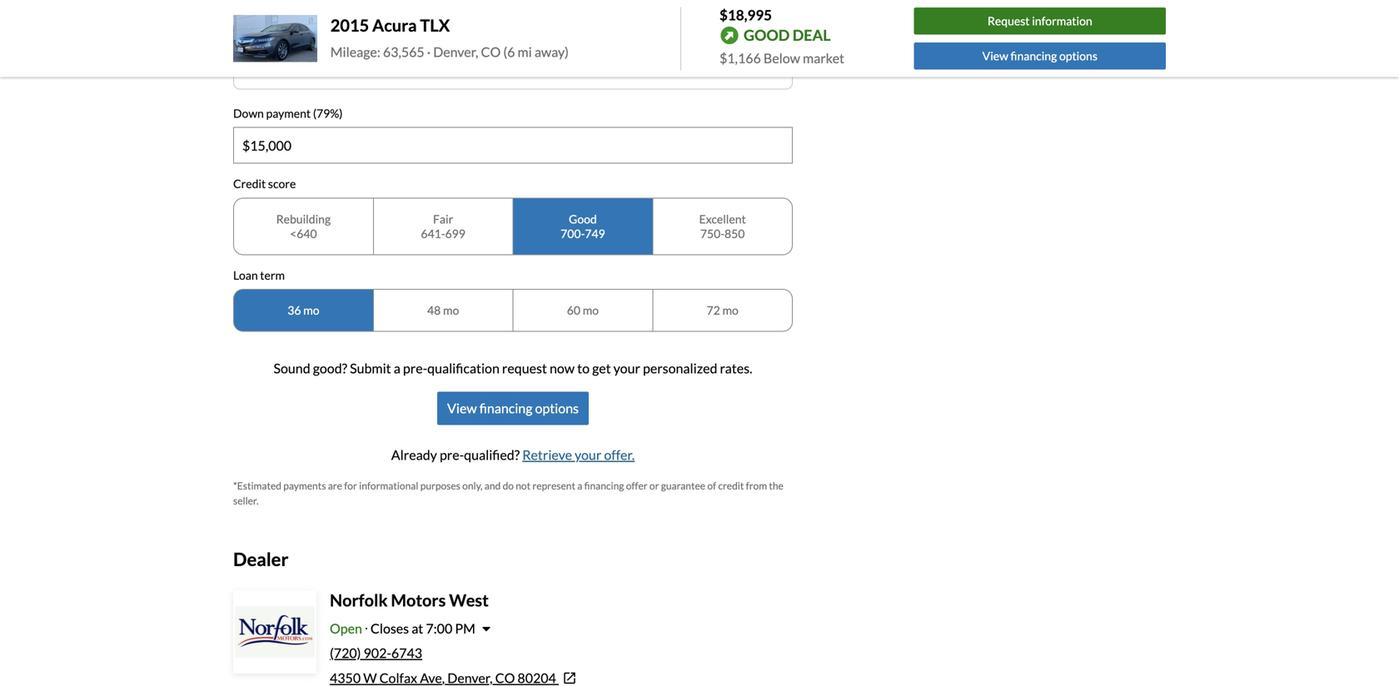 Task type: locate. For each thing, give the bounding box(es) containing it.
view down qualification
[[447, 400, 477, 417]]

1 horizontal spatial view
[[982, 49, 1008, 63]]

750-
[[700, 226, 725, 241]]

2 mo from the left
[[443, 303, 459, 317]]

1 horizontal spatial pre-
[[440, 447, 464, 463]]

36 mo
[[288, 303, 319, 317]]

represent
[[532, 480, 575, 492]]

qualified?
[[464, 447, 520, 463]]

0 horizontal spatial your
[[575, 447, 602, 463]]

good
[[569, 212, 597, 226]]

1 vertical spatial options
[[535, 400, 579, 417]]

Down payment (79%) text field
[[234, 128, 792, 163]]

902-
[[364, 645, 391, 661]]

pre- up purposes
[[440, 447, 464, 463]]

dealer
[[233, 549, 289, 570]]

0 horizontal spatial financing
[[479, 400, 532, 417]]

your
[[614, 360, 640, 377], [575, 447, 602, 463]]

personalized
[[643, 360, 717, 377]]

seller.
[[233, 495, 259, 507]]

a right submit
[[394, 360, 400, 377]]

view financing options down sound good? submit a pre-qualification request now to get your personalized rates.
[[447, 400, 579, 417]]

payment
[[266, 106, 311, 120]]

at
[[412, 620, 423, 637]]

fair
[[433, 212, 453, 226]]

1 horizontal spatial of
[[707, 480, 716, 492]]

now
[[550, 360, 575, 377]]

your left offer.
[[575, 447, 602, 463]]

mo right 60
[[583, 303, 599, 317]]

0 horizontal spatial of
[[498, 44, 510, 60]]

view financing options button
[[914, 42, 1166, 70], [437, 392, 589, 425]]

*estimated payments are for informational purposes only, and do not represent a financing offer or guarantee of credit from the seller.
[[233, 480, 784, 507]]

2015
[[330, 15, 369, 35]]

(6
[[503, 44, 515, 60]]

641-
[[421, 226, 445, 241]]

0 vertical spatial financing
[[1011, 49, 1057, 63]]

a inside *estimated payments are for informational purposes only, and do not represent a financing offer or guarantee of credit from the seller.
[[577, 480, 582, 492]]

850
[[725, 226, 745, 241]]

2015 acura tlx image
[[233, 15, 317, 62]]

(720) 902-6743
[[330, 645, 422, 661]]

of
[[498, 44, 510, 60], [707, 480, 716, 492]]

down payment (79%)
[[233, 106, 343, 120]]

a right represent
[[577, 480, 582, 492]]

mo for 36 mo
[[303, 303, 319, 317]]

pre- right submit
[[403, 360, 427, 377]]

only,
[[462, 480, 483, 492]]

mi
[[518, 44, 532, 60]]

1 vertical spatial view
[[447, 400, 477, 417]]

mo right 48
[[443, 303, 459, 317]]

1 vertical spatial your
[[575, 447, 602, 463]]

financing inside *estimated payments are for informational purposes only, and do not represent a financing offer or guarantee of credit from the seller.
[[584, 480, 624, 492]]

$1,166 below market
[[720, 50, 844, 66]]

financing down request information button
[[1011, 49, 1057, 63]]

mo for 60 mo
[[583, 303, 599, 317]]

749
[[585, 226, 605, 241]]

a
[[394, 360, 400, 377], [577, 480, 582, 492]]

3 mo from the left
[[583, 303, 599, 317]]

open closes at 7:00 pm
[[330, 620, 475, 637]]

financing down sound good? submit a pre-qualification request now to get your personalized rates.
[[479, 400, 532, 417]]

48
[[427, 303, 441, 317]]

0 vertical spatial view financing options button
[[914, 42, 1166, 70]]

1 horizontal spatial a
[[577, 480, 582, 492]]

4 mo from the left
[[722, 303, 738, 317]]

1 vertical spatial view financing options
[[447, 400, 579, 417]]

0 vertical spatial of
[[498, 44, 510, 60]]

0 horizontal spatial a
[[394, 360, 400, 377]]

view
[[982, 49, 1008, 63], [447, 400, 477, 417]]

63,565
[[383, 44, 424, 60]]

apr
[[469, 44, 495, 60]]

2 horizontal spatial financing
[[1011, 49, 1057, 63]]

apr of 11.94%
[[469, 44, 557, 60]]

11.94%
[[512, 44, 557, 60]]

1 horizontal spatial your
[[614, 360, 640, 377]]

financing
[[1011, 49, 1057, 63], [479, 400, 532, 417], [584, 480, 624, 492]]

1 horizontal spatial financing
[[584, 480, 624, 492]]

1 vertical spatial view financing options button
[[437, 392, 589, 425]]

view financing options
[[982, 49, 1098, 63], [447, 400, 579, 417]]

options
[[1059, 49, 1098, 63], [535, 400, 579, 417]]

view financing options button down sound good? submit a pre-qualification request now to get your personalized rates.
[[437, 392, 589, 425]]

financing left offer
[[584, 480, 624, 492]]

1 vertical spatial pre-
[[440, 447, 464, 463]]

options down information
[[1059, 49, 1098, 63]]

0 vertical spatial pre-
[[403, 360, 427, 377]]

sound good? submit a pre-qualification request now to get your personalized rates.
[[274, 360, 752, 377]]

sound
[[274, 360, 310, 377]]

options down now
[[535, 400, 579, 417]]

view financing options button down request information button
[[914, 42, 1166, 70]]

norfolk motors west link
[[330, 591, 489, 610]]

0 horizontal spatial view
[[447, 400, 477, 417]]

credit
[[718, 480, 744, 492]]

down
[[233, 106, 264, 120]]

score
[[268, 177, 296, 191]]

0 vertical spatial options
[[1059, 49, 1098, 63]]

mo right the 72 at the top
[[722, 303, 738, 317]]

rates.
[[720, 360, 752, 377]]

48 mo
[[427, 303, 459, 317]]

700-
[[561, 226, 585, 241]]

2 vertical spatial financing
[[584, 480, 624, 492]]

from
[[746, 480, 767, 492]]

closes
[[371, 620, 409, 637]]

72 mo
[[707, 303, 738, 317]]

0 vertical spatial your
[[614, 360, 640, 377]]

0 vertical spatial view financing options
[[982, 49, 1098, 63]]

0 horizontal spatial view financing options
[[447, 400, 579, 417]]

pm
[[455, 620, 475, 637]]

1 vertical spatial a
[[577, 480, 582, 492]]

or
[[650, 480, 659, 492]]

view financing options down request information button
[[982, 49, 1098, 63]]

acura
[[372, 15, 417, 35]]

and
[[485, 480, 501, 492]]

0 vertical spatial a
[[394, 360, 400, 377]]

retrieve your offer. link
[[522, 447, 635, 463]]

mo right the 36
[[303, 303, 319, 317]]

for
[[344, 480, 357, 492]]

1 vertical spatial financing
[[479, 400, 532, 417]]

offer
[[626, 480, 648, 492]]

0 horizontal spatial view financing options button
[[437, 392, 589, 425]]

of left mi
[[498, 44, 510, 60]]

mileage:
[[330, 44, 380, 60]]

of left credit
[[707, 480, 716, 492]]

view down the request
[[982, 49, 1008, 63]]

co
[[481, 44, 501, 60]]

1 mo from the left
[[303, 303, 319, 317]]

1 vertical spatial of
[[707, 480, 716, 492]]

6743
[[391, 645, 422, 661]]

your right get
[[614, 360, 640, 377]]

payments
[[283, 480, 326, 492]]

credit score
[[233, 177, 296, 191]]

0 horizontal spatial options
[[535, 400, 579, 417]]



Task type: describe. For each thing, give the bounding box(es) containing it.
market
[[803, 50, 844, 66]]

are
[[328, 480, 342, 492]]

mo for 48 mo
[[443, 303, 459, 317]]

norfolk motors west image
[[235, 592, 315, 672]]

loan
[[233, 268, 258, 282]]

caret down image
[[482, 622, 490, 635]]

already pre-qualified? retrieve your offer.
[[391, 447, 635, 463]]

(79%)
[[313, 106, 343, 120]]

submit
[[350, 360, 391, 377]]

guarantee
[[661, 480, 705, 492]]

financing for the right view financing options button
[[1011, 49, 1057, 63]]

of inside *estimated payments are for informational purposes only, and do not represent a financing offer or guarantee of credit from the seller.
[[707, 480, 716, 492]]

term
[[260, 268, 285, 282]]

(720) 902-6743 link
[[330, 645, 422, 661]]

60 mo
[[567, 303, 599, 317]]

get
[[592, 360, 611, 377]]

motors
[[391, 591, 446, 610]]

good 700-749
[[561, 212, 605, 241]]

offer.
[[604, 447, 635, 463]]

the
[[769, 480, 784, 492]]

denver,
[[433, 44, 478, 60]]

qualification
[[427, 360, 500, 377]]

1 horizontal spatial view financing options
[[982, 49, 1098, 63]]

2015 acura tlx mileage: 63,565 · denver, co (6 mi away)
[[330, 15, 569, 60]]

not
[[516, 480, 531, 492]]

away)
[[535, 44, 569, 60]]

good?
[[313, 360, 347, 377]]

request
[[502, 360, 547, 377]]

0 horizontal spatial pre-
[[403, 360, 427, 377]]

0 vertical spatial view
[[982, 49, 1008, 63]]

fair 641-699
[[421, 212, 465, 241]]

mo for 72 mo
[[722, 303, 738, 317]]

informational
[[359, 480, 418, 492]]

rebuilding
[[276, 212, 331, 226]]

good deal
[[744, 26, 831, 44]]

$1,166
[[720, 50, 761, 66]]

60
[[567, 303, 580, 317]]

deal
[[793, 26, 831, 44]]

<640
[[290, 226, 317, 241]]

·
[[427, 44, 431, 60]]

below
[[764, 50, 800, 66]]

excellent 750-850
[[699, 212, 746, 241]]

purposes
[[420, 480, 460, 492]]

open
[[330, 620, 362, 637]]

tlx
[[420, 15, 450, 35]]

good
[[744, 26, 790, 44]]

retrieve
[[522, 447, 572, 463]]

699
[[445, 226, 465, 241]]

(720)
[[330, 645, 361, 661]]

norfolk
[[330, 591, 388, 610]]

1 horizontal spatial view financing options button
[[914, 42, 1166, 70]]

request
[[988, 14, 1030, 28]]

7:00
[[426, 620, 452, 637]]

information
[[1032, 14, 1092, 28]]

already
[[391, 447, 437, 463]]

do
[[503, 480, 514, 492]]

36
[[288, 303, 301, 317]]

to
[[577, 360, 590, 377]]

loan term
[[233, 268, 285, 282]]

rebuilding <640
[[276, 212, 331, 241]]

1 horizontal spatial options
[[1059, 49, 1098, 63]]

excellent
[[699, 212, 746, 226]]

west
[[449, 591, 489, 610]]

*estimated
[[233, 480, 281, 492]]

$18,995
[[720, 6, 772, 23]]

72
[[707, 303, 720, 317]]

norfolk motors west
[[330, 591, 489, 610]]

financing for view financing options button to the bottom
[[479, 400, 532, 417]]

credit
[[233, 177, 266, 191]]



Task type: vqa. For each thing, say whether or not it's contained in the screenshot.
vote up Review by DeVonya on 12 Dec 2023 icon
no



